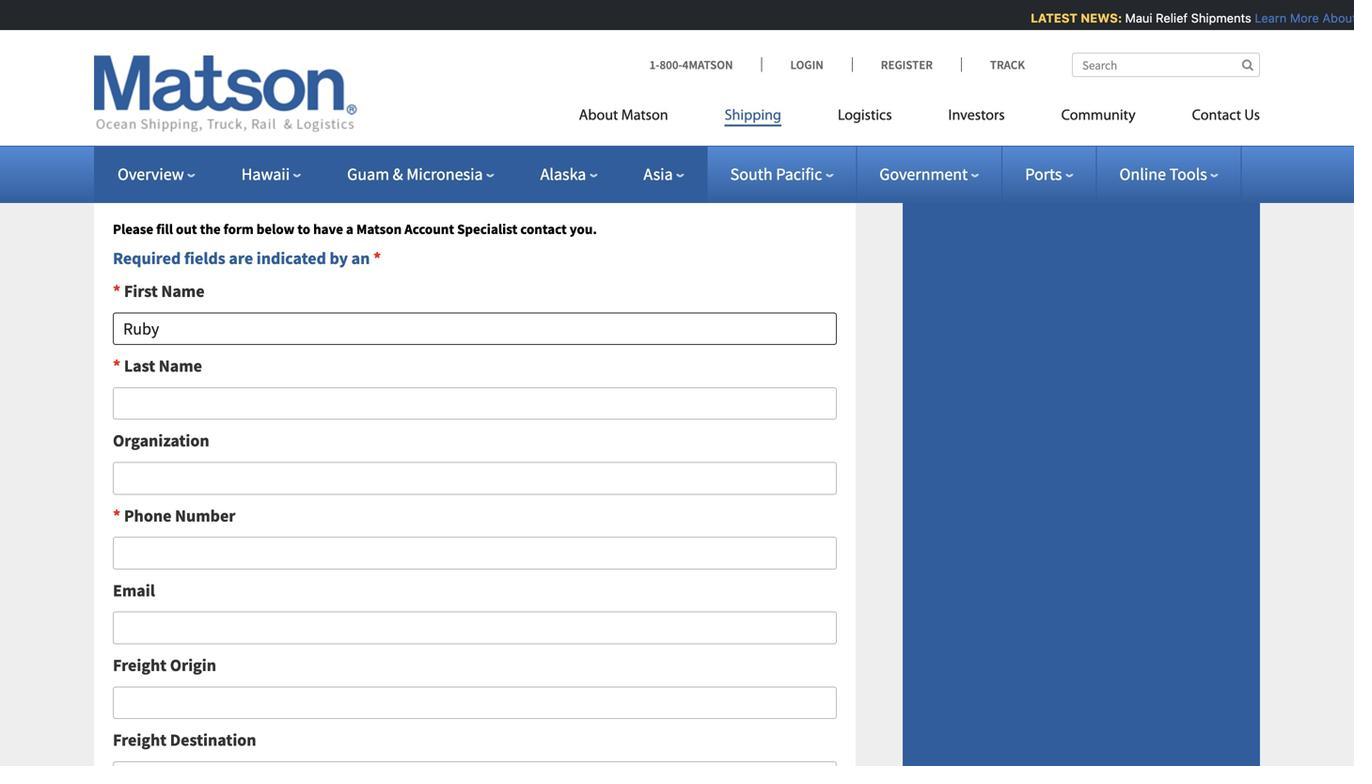 Task type: vqa. For each thing, say whether or not it's contained in the screenshot.
the collect
no



Task type: locate. For each thing, give the bounding box(es) containing it.
* last name
[[113, 356, 202, 377]]

the
[[200, 220, 221, 238]]

None text field
[[113, 312, 837, 345], [113, 387, 837, 420], [113, 762, 837, 766], [113, 312, 837, 345], [113, 387, 837, 420], [113, 762, 837, 766]]

email
[[113, 580, 155, 601]]

Organization text field
[[113, 462, 837, 495]]

* first name
[[113, 281, 205, 302]]

Search search field
[[1072, 53, 1260, 77]]

organization
[[113, 430, 209, 452]]

1 vertical spatial asia
[[644, 164, 673, 185]]

about up alaska link
[[579, 109, 618, 124]]

alaska
[[151, 30, 200, 51], [540, 164, 586, 185]]

by
[[330, 248, 348, 269]]

asia link
[[644, 164, 684, 185]]

None text field
[[113, 537, 837, 570], [113, 687, 837, 719], [113, 537, 837, 570], [113, 687, 837, 719]]

1 horizontal spatial service
[[250, 30, 303, 51]]

1 vertical spatial name
[[159, 356, 202, 377]]

1 vertical spatial 877-
[[108, 157, 138, 178]]

*
[[373, 248, 381, 269], [113, 281, 121, 302], [113, 356, 121, 377], [113, 505, 121, 526]]

an
[[351, 248, 370, 269]]

top menu navigation
[[579, 99, 1260, 138]]

(877- inside china service inquiries: 1-877-china-02 (877-244-6202)
[[209, 157, 245, 178]]

number
[[175, 505, 236, 526]]

about right more
[[1317, 11, 1352, 25]]

alaska,
[[94, 30, 148, 51]]

china-
[[138, 157, 189, 178]]

service up china-
[[140, 130, 193, 151]]

1-800-4matson link
[[649, 57, 761, 72]]

&
[[393, 164, 403, 185]]

matson down 800-
[[621, 109, 668, 124]]

matson
[[621, 109, 668, 124], [356, 220, 402, 238]]

service inside alaska, alaska – asia service inquiries: 1-877-678-ship (877-678-7447) alaskacs@matson.com
[[250, 30, 303, 51]]

out
[[176, 220, 197, 238]]

0 horizontal spatial 678-
[[138, 57, 168, 78]]

None search field
[[1072, 53, 1260, 77]]

ports
[[1025, 164, 1062, 185]]

name right last at the left of page
[[159, 356, 202, 377]]

asia down about matson link
[[644, 164, 673, 185]]

* phone number
[[113, 505, 236, 526]]

freight origin
[[113, 655, 216, 676]]

government link
[[879, 164, 979, 185]]

1 vertical spatial matson
[[356, 220, 402, 238]]

1- down china
[[94, 157, 108, 178]]

alaska inside alaska, alaska – asia service inquiries: 1-877-678-ship (877-678-7447) alaskacs@matson.com
[[151, 30, 200, 51]]

1 vertical spatial (877-
[[209, 157, 245, 178]]

(877- down –
[[206, 57, 242, 78]]

alaska up contact
[[540, 164, 586, 185]]

maui
[[1120, 11, 1147, 25]]

0 horizontal spatial matson
[[356, 220, 402, 238]]

* right an
[[373, 248, 381, 269]]

0 vertical spatial about
[[1317, 11, 1352, 25]]

0 vertical spatial alaska
[[151, 30, 200, 51]]

0 horizontal spatial inquiries:
[[196, 130, 268, 151]]

name for * first name
[[161, 281, 205, 302]]

1 horizontal spatial 678-
[[242, 57, 272, 78]]

(877- right 02
[[209, 157, 245, 178]]

1 freight from the top
[[113, 655, 167, 676]]

online
[[1119, 164, 1166, 185]]

0 horizontal spatial asia
[[215, 30, 246, 51]]

you.
[[570, 220, 597, 238]]

678-
[[138, 57, 168, 78], [242, 57, 272, 78]]

fill
[[156, 220, 173, 238]]

0 vertical spatial service
[[250, 30, 303, 51]]

ship
[[168, 57, 203, 78]]

1-
[[649, 57, 660, 72], [94, 57, 108, 78], [94, 157, 108, 178]]

online tools link
[[1119, 164, 1218, 185]]

2 freight from the top
[[113, 730, 167, 751]]

0 vertical spatial freight
[[113, 655, 167, 676]]

freight left origin
[[113, 655, 167, 676]]

guam & micronesia
[[347, 164, 483, 185]]

south pacific
[[730, 164, 822, 185]]

login
[[790, 57, 824, 72]]

1- left 4matson
[[649, 57, 660, 72]]

inquiries: inside alaska, alaska – asia service inquiries: 1-877-678-ship (877-678-7447) alaskacs@matson.com
[[306, 30, 377, 51]]

877-
[[108, 57, 138, 78], [108, 157, 138, 178]]

destination
[[170, 730, 256, 751]]

0 vertical spatial matson
[[621, 109, 668, 124]]

* left first at the left top of the page
[[113, 281, 121, 302]]

Commodity Description text field
[[113, 612, 837, 645]]

0 vertical spatial inquiries:
[[306, 30, 377, 51]]

freight left destination
[[113, 730, 167, 751]]

1 vertical spatial alaska
[[540, 164, 586, 185]]

1 vertical spatial service
[[140, 130, 193, 151]]

name
[[161, 281, 205, 302], [159, 356, 202, 377]]

0 vertical spatial (877-
[[206, 57, 242, 78]]

asia right –
[[215, 30, 246, 51]]

* for phone number
[[113, 505, 121, 526]]

1- down the 'alaska,' on the left top of the page
[[94, 57, 108, 78]]

matson right a
[[356, 220, 402, 238]]

asia inside alaska, alaska – asia service inquiries: 1-877-678-ship (877-678-7447) alaskacs@matson.com
[[215, 30, 246, 51]]

service
[[250, 30, 303, 51], [140, 130, 193, 151]]

asia
[[215, 30, 246, 51], [644, 164, 673, 185]]

community link
[[1033, 99, 1164, 138]]

0 vertical spatial 877-
[[108, 57, 138, 78]]

learn more about link
[[1250, 11, 1354, 25]]

* left last at the left of page
[[113, 356, 121, 377]]

(877- inside alaska, alaska – asia service inquiries: 1-877-678-ship (877-678-7447) alaskacs@matson.com
[[206, 57, 242, 78]]

877- down the 'alaska,' on the left top of the page
[[108, 57, 138, 78]]

hawaii link
[[241, 164, 301, 185]]

please fill out the form below to have a matson account specialist contact you.
[[113, 220, 597, 238]]

inquiries:
[[306, 30, 377, 51], [196, 130, 268, 151]]

alaskacs@matson.com link
[[94, 84, 256, 105]]

below
[[256, 220, 295, 238]]

logistics
[[838, 109, 892, 124]]

alaska up ship
[[151, 30, 200, 51]]

1 horizontal spatial matson
[[621, 109, 668, 124]]

7447)
[[272, 57, 311, 78]]

fields
[[184, 248, 225, 269]]

about inside top menu navigation
[[579, 109, 618, 124]]

learn
[[1250, 11, 1282, 25]]

0 vertical spatial name
[[161, 281, 205, 302]]

* for first name
[[113, 281, 121, 302]]

government
[[879, 164, 968, 185]]

1 vertical spatial freight
[[113, 730, 167, 751]]

freight
[[113, 655, 167, 676], [113, 730, 167, 751]]

0 vertical spatial asia
[[215, 30, 246, 51]]

0 horizontal spatial alaska
[[151, 30, 200, 51]]

register link
[[852, 57, 961, 72]]

1 vertical spatial about
[[579, 109, 618, 124]]

alaska, alaska – asia service inquiries: 1-877-678-ship (877-678-7447) alaskacs@matson.com
[[94, 30, 377, 105]]

shipping
[[725, 109, 781, 124]]

* left phone at the bottom left of the page
[[113, 505, 121, 526]]

2 678- from the left
[[242, 57, 272, 78]]

name down fields
[[161, 281, 205, 302]]

1 horizontal spatial inquiries:
[[306, 30, 377, 51]]

0 horizontal spatial service
[[140, 130, 193, 151]]

pacific
[[776, 164, 822, 185]]

service up 7447)
[[250, 30, 303, 51]]

investors
[[948, 109, 1005, 124]]

inquiries: inside china service inquiries: 1-877-china-02 (877-244-6202)
[[196, 130, 268, 151]]

1 vertical spatial inquiries:
[[196, 130, 268, 151]]

freight for freight destination
[[113, 730, 167, 751]]

2 877- from the top
[[108, 157, 138, 178]]

inquiries: up 244-
[[196, 130, 268, 151]]

0 horizontal spatial about
[[579, 109, 618, 124]]

877- inside alaska, alaska – asia service inquiries: 1-877-678-ship (877-678-7447) alaskacs@matson.com
[[108, 57, 138, 78]]

877- down china
[[108, 157, 138, 178]]

1 877- from the top
[[108, 57, 138, 78]]

inquiries: up 7447)
[[306, 30, 377, 51]]



Task type: describe. For each thing, give the bounding box(es) containing it.
contact us
[[1192, 109, 1260, 124]]

more
[[1285, 11, 1314, 25]]

244-
[[245, 157, 275, 178]]

hawaii
[[241, 164, 290, 185]]

latest news: maui relief shipments learn more about 
[[1026, 11, 1354, 25]]

specialist
[[457, 220, 518, 238]]

freight destination
[[113, 730, 256, 751]]

4matson
[[682, 57, 733, 72]]

tools
[[1169, 164, 1207, 185]]

1 horizontal spatial alaska
[[540, 164, 586, 185]]

about matson link
[[579, 99, 696, 138]]

logistics link
[[810, 99, 920, 138]]

877- inside china service inquiries: 1-877-china-02 (877-244-6202)
[[108, 157, 138, 178]]

contact us link
[[1164, 99, 1260, 138]]

form
[[223, 220, 254, 238]]

contact
[[1192, 109, 1241, 124]]

search image
[[1242, 59, 1253, 71]]

matson inside top menu navigation
[[621, 109, 668, 124]]

online tools
[[1119, 164, 1207, 185]]

6202)
[[275, 157, 314, 178]]

1 678- from the left
[[138, 57, 168, 78]]

have
[[313, 220, 343, 238]]

a
[[346, 220, 354, 238]]

guam
[[347, 164, 389, 185]]

register
[[881, 57, 933, 72]]

02
[[189, 157, 206, 178]]

required fields are indicated by an *
[[113, 248, 381, 269]]

name for * last name
[[159, 356, 202, 377]]

freight for freight origin
[[113, 655, 167, 676]]

us
[[1244, 109, 1260, 124]]

(877-244-6202) link
[[209, 157, 314, 178]]

china
[[94, 130, 137, 151]]

800-
[[660, 57, 682, 72]]

–
[[204, 30, 212, 51]]

indicated
[[256, 248, 326, 269]]

alaskacs@matson.com
[[94, 84, 256, 105]]

1 horizontal spatial about
[[1317, 11, 1352, 25]]

community
[[1061, 109, 1136, 124]]

contact
[[520, 220, 567, 238]]

service inside china service inquiries: 1-877-china-02 (877-244-6202)
[[140, 130, 193, 151]]

south
[[730, 164, 773, 185]]

investors link
[[920, 99, 1033, 138]]

are
[[229, 248, 253, 269]]

relief
[[1151, 11, 1183, 25]]

(877-678-7447) link
[[206, 57, 311, 78]]

phone
[[124, 505, 172, 526]]

origin
[[170, 655, 216, 676]]

track link
[[961, 57, 1025, 72]]

login link
[[761, 57, 852, 72]]

last
[[124, 356, 155, 377]]

guam & micronesia link
[[347, 164, 494, 185]]

1- inside alaska, alaska – asia service inquiries: 1-877-678-ship (877-678-7447) alaskacs@matson.com
[[94, 57, 108, 78]]

shipping link
[[696, 99, 810, 138]]

1 horizontal spatial asia
[[644, 164, 673, 185]]

to
[[297, 220, 310, 238]]

please
[[113, 220, 153, 238]]

shipments
[[1186, 11, 1246, 25]]

1- inside china service inquiries: 1-877-china-02 (877-244-6202)
[[94, 157, 108, 178]]

overview link
[[118, 164, 195, 185]]

* for last name
[[113, 356, 121, 377]]

overview
[[118, 164, 184, 185]]

latest
[[1026, 11, 1073, 25]]

about matson
[[579, 109, 668, 124]]

china service inquiries: 1-877-china-02 (877-244-6202)
[[94, 130, 314, 178]]

account
[[404, 220, 454, 238]]

ports link
[[1025, 164, 1073, 185]]

news:
[[1076, 11, 1117, 25]]

blue matson logo with ocean, shipping, truck, rail and logistics written beneath it. image
[[94, 55, 357, 133]]

first
[[124, 281, 158, 302]]

1-800-4matson
[[649, 57, 733, 72]]

required
[[113, 248, 181, 269]]

track
[[990, 57, 1025, 72]]



